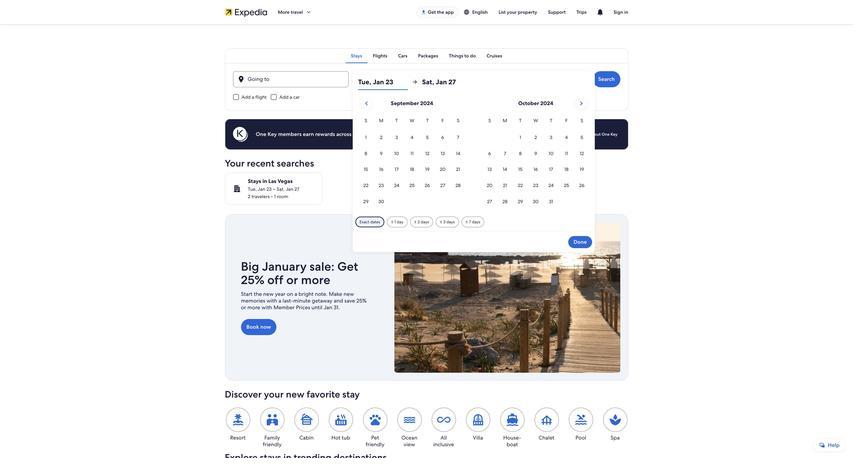 Task type: describe. For each thing, give the bounding box(es) containing it.
9 for 1st 9 button from left
[[380, 151, 383, 157]]

add for add a flight
[[242, 94, 251, 100]]

23 inside september 2024 element
[[379, 183, 384, 189]]

20 for top 20 button
[[440, 167, 446, 173]]

a left the flight
[[252, 94, 254, 100]]

1 button for september 2024
[[358, 130, 374, 145]]

0 horizontal spatial more
[[248, 304, 260, 312]]

your
[[225, 157, 245, 170]]

sign
[[614, 9, 623, 15]]

0 vertical spatial 25%
[[241, 273, 265, 288]]

minute
[[293, 298, 311, 305]]

book now link
[[241, 320, 277, 336]]

property
[[518, 9, 537, 15]]

your recent searches
[[225, 157, 314, 170]]

17 for first 17 button from left
[[395, 167, 399, 173]]

3 for october 2024
[[550, 135, 553, 141]]

3 s from the left
[[489, 118, 491, 124]]

family
[[264, 435, 280, 442]]

september
[[391, 100, 419, 107]]

2 30 button from the left
[[528, 194, 544, 210]]

0 horizontal spatial new
[[263, 291, 274, 298]]

21 inside october 2024 element
[[503, 183, 507, 189]]

6 inside october 2024 element
[[489, 151, 491, 157]]

1 horizontal spatial 7 button
[[498, 146, 513, 161]]

friendly for family
[[263, 442, 282, 449]]

about
[[590, 132, 601, 137]]

23 inside stays in las vegas tue, jan 23 – sat, jan 27 2 travelers • 1 room
[[266, 186, 272, 192]]

0 horizontal spatial key
[[268, 131, 277, 138]]

14 inside september 2024 element
[[456, 151, 461, 157]]

september 2024 element
[[358, 117, 466, 210]]

all inclusive
[[433, 435, 454, 449]]

family friendly
[[263, 435, 282, 449]]

1 16 button from the left
[[374, 162, 389, 177]]

communication center icon image
[[596, 8, 604, 16]]

pet
[[371, 435, 379, 442]]

1 s from the left
[[365, 118, 367, 124]]

tue, inside button
[[358, 78, 371, 86]]

flights
[[373, 53, 388, 59]]

± 1 day
[[391, 220, 404, 225]]

sat, jan 27
[[422, 78, 456, 86]]

18 inside september 2024 element
[[410, 167, 414, 173]]

get inside the big january sale: get 25% off or more start the new year on a bright note. make new memories with a last-minute getaway and save 25% or more with member prices until jan 31.
[[338, 259, 358, 275]]

16 inside october 2024 element
[[534, 167, 538, 173]]

travelers
[[251, 194, 270, 200]]

on
[[287, 291, 293, 298]]

vegas
[[278, 178, 293, 185]]

2 19 button from the left
[[574, 162, 590, 177]]

1 inside stays in las vegas tue, jan 23 – sat, jan 27 2 travelers • 1 room
[[274, 194, 276, 200]]

2 18 button from the left
[[559, 162, 574, 177]]

add a car
[[280, 94, 300, 100]]

1 vertical spatial 14 button
[[498, 162, 513, 177]]

hot tub
[[332, 435, 350, 442]]

2 inside september 2024 element
[[380, 135, 383, 141]]

6 button inside september 2024 element
[[435, 130, 451, 145]]

1 26 button from the left
[[420, 178, 435, 193]]

more travel button
[[273, 6, 317, 18]]

hotels.com,
[[376, 131, 405, 138]]

resort button
[[225, 408, 251, 442]]

until
[[312, 304, 323, 312]]

sale:
[[310, 259, 335, 275]]

0 horizontal spatial 13 button
[[435, 146, 451, 161]]

tab list inside big january sale: get 25% off or more main content
[[225, 48, 629, 63]]

0 vertical spatial get
[[428, 9, 436, 15]]

favorite
[[307, 389, 340, 401]]

6 inside september 2024 element
[[442, 135, 444, 141]]

search button
[[593, 71, 621, 87]]

hot
[[332, 435, 341, 442]]

0 horizontal spatial 28 button
[[451, 178, 466, 193]]

stays link
[[346, 48, 368, 63]]

0 vertical spatial more
[[301, 273, 330, 288]]

all
[[441, 435, 447, 442]]

application inside big january sale: get 25% off or more main content
[[358, 96, 590, 210]]

25 for 2nd 25 button from left
[[564, 183, 569, 189]]

house­boat button
[[499, 408, 526, 449]]

2 inside stays in las vegas tue, jan 23 – sat, jan 27 2 travelers • 1 room
[[248, 194, 250, 200]]

± for ± 7 days
[[466, 220, 468, 225]]

list your property link
[[493, 6, 543, 18]]

trailing image
[[306, 9, 312, 15]]

0 vertical spatial 20 button
[[435, 162, 451, 177]]

1 button for october 2024
[[513, 130, 528, 145]]

chalet button
[[534, 408, 560, 442]]

1 24 button from the left
[[389, 178, 405, 193]]

villa
[[473, 435, 483, 442]]

1 19 button from the left
[[420, 162, 435, 177]]

jan inside the big january sale: get 25% off or more start the new year on a bright note. make new memories with a last-minute getaway and save 25% or more with member prices until jan 31.
[[324, 304, 333, 312]]

stays for stays
[[351, 53, 362, 59]]

1 22 button from the left
[[358, 178, 374, 193]]

1 18 button from the left
[[405, 162, 420, 177]]

3 button for october 2024
[[544, 130, 559, 145]]

± 7 days
[[466, 220, 481, 225]]

trips link
[[571, 6, 592, 18]]

tub
[[342, 435, 350, 442]]

28 for the bottom 28 button
[[503, 199, 508, 205]]

family friendly button
[[259, 408, 285, 449]]

jan 23 - jan 27 button
[[353, 71, 469, 87]]

memories
[[241, 298, 265, 305]]

more travel
[[278, 9, 303, 15]]

ocean view
[[402, 435, 418, 449]]

add for add a car
[[280, 94, 289, 100]]

27 inside september 2024 element
[[440, 183, 445, 189]]

tue, jan 23
[[358, 78, 393, 86]]

1 17 button from the left
[[389, 162, 405, 177]]

packages
[[418, 53, 438, 59]]

1 horizontal spatial and
[[406, 131, 416, 138]]

f for september 2024
[[442, 118, 444, 124]]

all inclusive button
[[431, 408, 457, 449]]

exact
[[360, 220, 369, 225]]

1 horizontal spatial 27 button
[[482, 194, 498, 210]]

6 button inside october 2024 element
[[482, 146, 498, 161]]

–
[[273, 186, 275, 192]]

2024 for september 2024
[[420, 100, 433, 107]]

7 for the right 7 button
[[504, 151, 506, 157]]

0 horizontal spatial one
[[256, 131, 267, 138]]

support
[[548, 9, 566, 15]]

19 inside october 2024 element
[[580, 167, 584, 173]]

get the app link
[[417, 7, 458, 17]]

0 vertical spatial 27 button
[[435, 178, 451, 193]]

ocean
[[402, 435, 418, 442]]

learn about one key link
[[576, 129, 621, 140]]

1 29 button from the left
[[358, 194, 374, 210]]

15 button inside october 2024 element
[[513, 162, 528, 177]]

1 11 button from the left
[[405, 146, 420, 161]]

with left last-
[[267, 298, 277, 305]]

discover
[[225, 389, 262, 401]]

bright
[[299, 291, 314, 298]]

tue, inside stays in las vegas tue, jan 23 – sat, jan 27 2 travelers • 1 room
[[248, 186, 257, 192]]

1 horizontal spatial 3
[[443, 220, 446, 225]]

learn about one key
[[579, 132, 618, 137]]

2 10 button from the left
[[544, 146, 559, 161]]

list your property
[[499, 9, 537, 15]]

0 vertical spatial 21 button
[[451, 162, 466, 177]]

0 vertical spatial or
[[286, 273, 298, 288]]

october 2024
[[518, 100, 554, 107]]

members
[[278, 131, 302, 138]]

2 26 button from the left
[[574, 178, 590, 193]]

day
[[397, 220, 404, 225]]

save
[[345, 298, 355, 305]]

recent
[[247, 157, 275, 170]]

2 8 button from the left
[[513, 146, 528, 161]]

sign in
[[614, 9, 629, 15]]

cruises link
[[481, 48, 508, 63]]

stays in las vegas tue, jan 23 – sat, jan 27 2 travelers • 1 room
[[248, 178, 299, 200]]

22 for 1st the 22 button from the right
[[518, 183, 523, 189]]

cabin
[[300, 435, 314, 442]]

dates
[[370, 220, 380, 225]]

2 25 button from the left
[[559, 178, 574, 193]]

3 for september 2024
[[396, 135, 398, 141]]

room
[[277, 194, 288, 200]]

29 for first 29 button from the right
[[518, 199, 523, 205]]

things to do
[[449, 53, 476, 59]]

cabin button
[[294, 408, 320, 442]]

2 horizontal spatial new
[[344, 291, 354, 298]]

pool
[[576, 435, 587, 442]]

off
[[267, 273, 284, 288]]

2 24 from the left
[[549, 183, 554, 189]]

2 t from the left
[[426, 118, 429, 124]]

2 12 button from the left
[[574, 146, 590, 161]]

1 horizontal spatial 21 button
[[498, 178, 513, 193]]

1 inside september 2024 element
[[365, 135, 367, 141]]

4 t from the left
[[550, 118, 553, 124]]

across
[[336, 131, 352, 138]]

5 for october 2024
[[581, 135, 583, 141]]

expedia,
[[353, 131, 374, 138]]

pool button
[[568, 408, 594, 442]]

20 for bottom 20 button
[[487, 183, 493, 189]]

done button
[[568, 236, 593, 249]]

1 horizontal spatial 13 button
[[482, 162, 498, 177]]

8 inside september 2024 element
[[365, 151, 367, 157]]

31 button
[[544, 194, 559, 210]]

big january sale: get 25% off or more start the new year on a bright note. make new memories with a last-minute getaway and save 25% or more with member prices until jan 31.
[[241, 259, 367, 312]]

previous month image
[[363, 100, 371, 108]]

rewards
[[315, 131, 335, 138]]

2 inside october 2024 element
[[535, 135, 537, 141]]

resort
[[230, 435, 246, 442]]

las
[[268, 178, 276, 185]]

1 vertical spatial 28 button
[[498, 194, 513, 210]]

house­boat
[[504, 435, 521, 449]]

± for ± 2 days
[[414, 220, 417, 225]]

1 horizontal spatial new
[[286, 389, 305, 401]]

2 24 button from the left
[[544, 178, 559, 193]]

days for ± 3 days
[[447, 220, 455, 225]]



Task type: locate. For each thing, give the bounding box(es) containing it.
14
[[456, 151, 461, 157], [503, 167, 507, 173]]

1 horizontal spatial m
[[503, 118, 507, 124]]

2024 for october 2024
[[541, 100, 554, 107]]

2 17 button from the left
[[544, 162, 559, 177]]

f for october 2024
[[566, 118, 568, 124]]

application containing september 2024
[[358, 96, 590, 210]]

the left app
[[437, 9, 444, 15]]

7 inside october 2024 element
[[504, 151, 506, 157]]

2 12 from the left
[[580, 151, 584, 157]]

15 inside september 2024 element
[[364, 167, 368, 173]]

27 inside october 2024 element
[[487, 199, 492, 205]]

2 29 from the left
[[518, 199, 523, 205]]

3 left learn at the right of page
[[550, 135, 553, 141]]

to
[[465, 53, 469, 59]]

10 for second 10 button from right
[[394, 151, 399, 157]]

28 inside october 2024 element
[[503, 199, 508, 205]]

view
[[404, 442, 415, 449]]

one right about
[[602, 132, 610, 137]]

15 button
[[358, 162, 374, 177], [513, 162, 528, 177]]

22 inside september 2024 element
[[364, 183, 369, 189]]

get right "sale:"
[[338, 259, 358, 275]]

29 inside october 2024 element
[[518, 199, 523, 205]]

21
[[456, 167, 460, 173], [503, 183, 507, 189]]

25% up start
[[241, 273, 265, 288]]

w down september 2024
[[410, 118, 415, 124]]

1 horizontal spatial 9 button
[[528, 146, 544, 161]]

1 vertical spatial 13
[[488, 167, 492, 173]]

book now
[[246, 324, 271, 331]]

1 30 button from the left
[[374, 194, 389, 210]]

1 8 button from the left
[[358, 146, 374, 161]]

29 inside september 2024 element
[[363, 199, 369, 205]]

1 11 from the left
[[411, 151, 414, 157]]

1 4 from the left
[[411, 135, 414, 141]]

one key members earn rewards across expedia, hotels.com, and vrbo
[[256, 131, 429, 138]]

0 horizontal spatial stays
[[248, 178, 261, 185]]

m for october 2024
[[503, 118, 507, 124]]

21 button
[[451, 162, 466, 177], [498, 178, 513, 193]]

1 25 button from the left
[[405, 178, 420, 193]]

3 ± from the left
[[440, 220, 442, 225]]

more
[[278, 9, 290, 15]]

your for discover
[[264, 389, 284, 401]]

3 button inside september 2024 element
[[389, 130, 405, 145]]

25 button
[[405, 178, 420, 193], [559, 178, 574, 193]]

19
[[425, 167, 430, 173], [580, 167, 584, 173]]

support link
[[543, 6, 571, 18]]

1 15 from the left
[[364, 167, 368, 173]]

7 button
[[451, 130, 466, 145], [498, 146, 513, 161]]

more up note.
[[301, 273, 330, 288]]

29 up exact
[[363, 199, 369, 205]]

small image
[[464, 9, 473, 15]]

stays inside "link"
[[351, 53, 362, 59]]

2 29 button from the left
[[513, 194, 528, 210]]

start
[[241, 291, 253, 298]]

your inside big january sale: get 25% off or more main content
[[264, 389, 284, 401]]

11 button
[[405, 146, 420, 161], [559, 146, 574, 161]]

1 f from the left
[[442, 118, 444, 124]]

1 1 button from the left
[[358, 130, 374, 145]]

9 inside september 2024 element
[[380, 151, 383, 157]]

0 horizontal spatial 9
[[380, 151, 383, 157]]

sat, right –
[[277, 186, 285, 192]]

2 3 button from the left
[[544, 130, 559, 145]]

tue, left - on the left of the page
[[358, 78, 371, 86]]

days for ± 7 days
[[472, 220, 481, 225]]

30 inside october 2024 element
[[533, 199, 539, 205]]

12 button down learn at the right of page
[[574, 146, 590, 161]]

1 vertical spatial 6 button
[[482, 146, 498, 161]]

4 button inside september 2024 element
[[405, 130, 420, 145]]

1 vertical spatial 20 button
[[482, 178, 498, 193]]

17 for first 17 button from the right
[[549, 167, 553, 173]]

spa
[[611, 435, 620, 442]]

1 5 button from the left
[[420, 130, 435, 145]]

10 inside october 2024 element
[[549, 151, 554, 157]]

1 23 button from the left
[[374, 178, 389, 193]]

8 inside october 2024 element
[[519, 151, 522, 157]]

note.
[[315, 291, 328, 298]]

12 for 2nd 12 'button' from the left
[[580, 151, 584, 157]]

stays inside stays in las vegas tue, jan 23 – sat, jan 27 2 travelers • 1 room
[[248, 178, 261, 185]]

1 10 button from the left
[[389, 146, 405, 161]]

next month image
[[578, 100, 586, 108]]

october 2024 element
[[482, 117, 590, 210]]

1 9 button from the left
[[374, 146, 389, 161]]

1 horizontal spatial 10 button
[[544, 146, 559, 161]]

0 horizontal spatial 15
[[364, 167, 368, 173]]

14 button
[[451, 146, 466, 161], [498, 162, 513, 177]]

3 left vrbo
[[396, 135, 398, 141]]

get
[[428, 9, 436, 15], [338, 259, 358, 275]]

1 horizontal spatial 2 button
[[528, 130, 544, 145]]

1 horizontal spatial key
[[611, 132, 618, 137]]

25 for second 25 button from right
[[410, 183, 415, 189]]

1 horizontal spatial your
[[507, 9, 517, 15]]

1 horizontal spatial 26 button
[[574, 178, 590, 193]]

0 vertical spatial 14 button
[[451, 146, 466, 161]]

2 s from the left
[[457, 118, 460, 124]]

30 left 31
[[533, 199, 539, 205]]

days right ± 3 days
[[472, 220, 481, 225]]

2 26 from the left
[[580, 183, 585, 189]]

exact dates
[[360, 220, 380, 225]]

download the app button image
[[421, 9, 427, 15]]

29 left 31
[[518, 199, 523, 205]]

and left save
[[334, 298, 343, 305]]

1 horizontal spatial 16
[[534, 167, 538, 173]]

29 button up exact
[[358, 194, 374, 210]]

13 inside september 2024 element
[[441, 151, 445, 157]]

1 add from the left
[[242, 94, 251, 100]]

sat, jan 27 button
[[422, 74, 472, 90]]

2 horizontal spatial 3
[[550, 135, 553, 141]]

0 horizontal spatial w
[[410, 118, 415, 124]]

9 button
[[374, 146, 389, 161], [528, 146, 544, 161]]

1 vertical spatial and
[[334, 298, 343, 305]]

10 button
[[389, 146, 405, 161], [544, 146, 559, 161]]

0 horizontal spatial 9 button
[[374, 146, 389, 161]]

4 left learn at the right of page
[[565, 135, 568, 141]]

0 horizontal spatial 29
[[363, 199, 369, 205]]

0 horizontal spatial 21 button
[[451, 162, 466, 177]]

± for ± 3 days
[[440, 220, 442, 225]]

5 button inside september 2024 element
[[420, 130, 435, 145]]

1 30 from the left
[[379, 199, 384, 205]]

0 horizontal spatial 26 button
[[420, 178, 435, 193]]

7 inside september 2024 element
[[457, 135, 460, 141]]

2 button for september
[[374, 130, 389, 145]]

12 inside september 2024 element
[[426, 151, 430, 157]]

1 12 from the left
[[426, 151, 430, 157]]

2 23 button from the left
[[528, 178, 544, 193]]

vrbo
[[417, 131, 429, 138]]

1 button
[[358, 130, 374, 145], [513, 130, 528, 145]]

3 button left learn at the right of page
[[544, 130, 559, 145]]

1 vertical spatial 21 button
[[498, 178, 513, 193]]

stays image
[[233, 185, 241, 193]]

1 2 button from the left
[[374, 130, 389, 145]]

0 horizontal spatial 7 button
[[451, 130, 466, 145]]

2 1 button from the left
[[513, 130, 528, 145]]

0 vertical spatial the
[[437, 9, 444, 15]]

22
[[364, 183, 369, 189], [518, 183, 523, 189]]

2 2 button from the left
[[528, 130, 544, 145]]

4 s from the left
[[581, 118, 583, 124]]

2 22 from the left
[[518, 183, 523, 189]]

4 button inside october 2024 element
[[559, 130, 574, 145]]

0 horizontal spatial 10 button
[[389, 146, 405, 161]]

t down october 2024
[[550, 118, 553, 124]]

add left 'car' at the top
[[280, 94, 289, 100]]

1 horizontal spatial 22
[[518, 183, 523, 189]]

3 inside october 2024 element
[[550, 135, 553, 141]]

± for ± 1 day
[[391, 220, 394, 225]]

5 inside october 2024 element
[[581, 135, 583, 141]]

26 button
[[420, 178, 435, 193], [574, 178, 590, 193]]

1 horizontal spatial 30
[[533, 199, 539, 205]]

and left vrbo
[[406, 131, 416, 138]]

get right the download the app button "image"
[[428, 9, 436, 15]]

20
[[440, 167, 446, 173], [487, 183, 493, 189]]

1 horizontal spatial 19
[[580, 167, 584, 173]]

1 horizontal spatial 12
[[580, 151, 584, 157]]

and inside the big january sale: get 25% off or more start the new year on a bright note. make new memories with a last-minute getaway and save 25% or more with member prices until jan 31.
[[334, 298, 343, 305]]

1 horizontal spatial 7
[[469, 220, 471, 225]]

2 11 button from the left
[[559, 146, 574, 161]]

days
[[421, 220, 429, 225], [447, 220, 455, 225], [472, 220, 481, 225]]

1 horizontal spatial f
[[566, 118, 568, 124]]

8
[[365, 151, 367, 157], [519, 151, 522, 157]]

2024 right october at the top right
[[541, 100, 554, 107]]

add left the flight
[[242, 94, 251, 100]]

3 right ± 2 days
[[443, 220, 446, 225]]

1 24 from the left
[[394, 183, 399, 189]]

15 inside october 2024 element
[[519, 167, 523, 173]]

1 horizontal spatial 25 button
[[559, 178, 574, 193]]

3 button inside october 2024 element
[[544, 130, 559, 145]]

29 for second 29 button from the right
[[363, 199, 369, 205]]

a left last-
[[279, 298, 281, 305]]

2 16 from the left
[[534, 167, 538, 173]]

5 button
[[420, 130, 435, 145], [574, 130, 590, 145]]

in inside dropdown button
[[625, 9, 629, 15]]

2 10 from the left
[[549, 151, 554, 157]]

search
[[598, 76, 615, 83]]

friendly inside family friendly button
[[263, 442, 282, 449]]

sat, right directional image
[[422, 78, 434, 86]]

11 inside september 2024 element
[[411, 151, 414, 157]]

or down start
[[241, 304, 246, 312]]

1 horizontal spatial 20 button
[[482, 178, 498, 193]]

25% right save
[[357, 298, 367, 305]]

•
[[271, 194, 273, 200]]

1 horizontal spatial stays
[[351, 53, 362, 59]]

0 horizontal spatial 12
[[426, 151, 430, 157]]

4 for october 2024
[[565, 135, 568, 141]]

17 button
[[389, 162, 405, 177], [544, 162, 559, 177]]

28 inside september 2024 element
[[456, 183, 461, 189]]

12 down vrbo
[[426, 151, 430, 157]]

2 button for october
[[528, 130, 544, 145]]

1 days from the left
[[421, 220, 429, 225]]

0 horizontal spatial 11 button
[[405, 146, 420, 161]]

27 inside stays in las vegas tue, jan 23 – sat, jan 27 2 travelers • 1 room
[[294, 186, 299, 192]]

2 9 button from the left
[[528, 146, 544, 161]]

m
[[379, 118, 384, 124], [503, 118, 507, 124]]

29
[[363, 199, 369, 205], [518, 199, 523, 205]]

1 horizontal spatial 6
[[489, 151, 491, 157]]

23 inside october 2024 element
[[533, 183, 539, 189]]

0 horizontal spatial m
[[379, 118, 384, 124]]

23
[[386, 78, 393, 86], [378, 78, 384, 85], [379, 183, 384, 189], [533, 183, 539, 189], [266, 186, 272, 192]]

9 inside october 2024 element
[[535, 151, 537, 157]]

0 horizontal spatial 5
[[426, 135, 429, 141]]

0 vertical spatial 21
[[456, 167, 460, 173]]

12 for 2nd 12 'button' from the right
[[426, 151, 430, 157]]

1 horizontal spatial 23 button
[[528, 178, 544, 193]]

spa button
[[602, 408, 629, 442]]

1 8 from the left
[[365, 151, 367, 157]]

1 horizontal spatial w
[[534, 118, 538, 124]]

28 for the left 28 button
[[456, 183, 461, 189]]

tue, jan 23 button
[[358, 74, 408, 90]]

1 16 from the left
[[379, 167, 384, 173]]

jan inside tue, jan 23 button
[[373, 78, 384, 86]]

0 vertical spatial 13 button
[[435, 146, 451, 161]]

0 horizontal spatial 19
[[425, 167, 430, 173]]

± left day
[[391, 220, 394, 225]]

1 horizontal spatial days
[[447, 220, 455, 225]]

12 button down vrbo
[[420, 146, 435, 161]]

0 horizontal spatial 10
[[394, 151, 399, 157]]

1 horizontal spatial 5
[[581, 135, 583, 141]]

1 horizontal spatial 26
[[580, 183, 585, 189]]

25 inside october 2024 element
[[564, 183, 569, 189]]

2 horizontal spatial 7
[[504, 151, 506, 157]]

big january sale: get 25% off or more main content
[[0, 24, 854, 459]]

2 ± from the left
[[414, 220, 417, 225]]

9 for first 9 button from right
[[535, 151, 537, 157]]

4 button for october 2024
[[559, 130, 574, 145]]

17 inside september 2024 element
[[395, 167, 399, 173]]

2 f from the left
[[566, 118, 568, 124]]

0 horizontal spatial 28
[[456, 183, 461, 189]]

5 button for october 2024
[[574, 130, 590, 145]]

26 inside september 2024 element
[[425, 183, 430, 189]]

october
[[518, 100, 539, 107]]

16
[[379, 167, 384, 173], [534, 167, 538, 173]]

in for sign
[[625, 9, 629, 15]]

days left ± 7 days
[[447, 220, 455, 225]]

and
[[406, 131, 416, 138], [334, 298, 343, 305]]

1 horizontal spatial 29
[[518, 199, 523, 205]]

2 friendly from the left
[[366, 442, 385, 449]]

last-
[[283, 298, 293, 305]]

3 t from the left
[[519, 118, 522, 124]]

tab list containing stays
[[225, 48, 629, 63]]

days left ± 3 days
[[421, 220, 429, 225]]

± 2 days
[[414, 220, 429, 225]]

1 horizontal spatial 3 button
[[544, 130, 559, 145]]

searches
[[277, 157, 314, 170]]

10 inside september 2024 element
[[394, 151, 399, 157]]

w for october
[[534, 118, 538, 124]]

12 inside october 2024 element
[[580, 151, 584, 157]]

14 inside october 2024 element
[[503, 167, 507, 173]]

m inside october 2024 element
[[503, 118, 507, 124]]

12 down learn at the right of page
[[580, 151, 584, 157]]

one left members
[[256, 131, 267, 138]]

27 inside button
[[449, 78, 456, 86]]

1 m from the left
[[379, 118, 384, 124]]

0 vertical spatial 28
[[456, 183, 461, 189]]

22 for first the 22 button from left
[[364, 183, 369, 189]]

in inside stays in las vegas tue, jan 23 – sat, jan 27 2 travelers • 1 room
[[262, 178, 267, 185]]

t up vrbo
[[426, 118, 429, 124]]

sat, inside stays in las vegas tue, jan 23 – sat, jan 27 2 travelers • 1 room
[[277, 186, 285, 192]]

1 vertical spatial the
[[254, 291, 262, 298]]

1 horizontal spatial 24
[[549, 183, 554, 189]]

new
[[263, 291, 274, 298], [344, 291, 354, 298], [286, 389, 305, 401]]

1 vertical spatial 25%
[[357, 298, 367, 305]]

1 ± from the left
[[391, 220, 394, 225]]

1 22 from the left
[[364, 183, 369, 189]]

0 horizontal spatial 25%
[[241, 273, 265, 288]]

1 vertical spatial 6
[[489, 151, 491, 157]]

2 8 from the left
[[519, 151, 522, 157]]

cars
[[398, 53, 408, 59]]

0 horizontal spatial 17 button
[[389, 162, 405, 177]]

1 horizontal spatial 4 button
[[559, 130, 574, 145]]

0 vertical spatial stays
[[351, 53, 362, 59]]

0 vertical spatial tue,
[[358, 78, 371, 86]]

or
[[286, 273, 298, 288], [241, 304, 246, 312]]

w inside october 2024 element
[[534, 118, 538, 124]]

application
[[358, 96, 590, 210]]

2 5 button from the left
[[574, 130, 590, 145]]

1 horizontal spatial 11
[[565, 151, 568, 157]]

0 horizontal spatial 13
[[441, 151, 445, 157]]

1 9 from the left
[[380, 151, 383, 157]]

1 horizontal spatial 2024
[[541, 100, 554, 107]]

f inside october 2024 element
[[566, 118, 568, 124]]

expedia logo image
[[225, 7, 267, 17]]

3 button for september 2024
[[389, 130, 405, 145]]

4 for september 2024
[[411, 135, 414, 141]]

stays for stays in las vegas tue, jan 23 – sat, jan 27 2 travelers • 1 room
[[248, 178, 261, 185]]

7 for 7 button to the top
[[457, 135, 460, 141]]

english button
[[458, 6, 493, 18]]

friendly for pet
[[366, 442, 385, 449]]

0 horizontal spatial or
[[241, 304, 246, 312]]

2 button
[[374, 130, 389, 145], [528, 130, 544, 145]]

1 button inside september 2024 element
[[358, 130, 374, 145]]

new left the year in the bottom of the page
[[263, 291, 274, 298]]

11
[[411, 151, 414, 157], [565, 151, 568, 157]]

2 22 button from the left
[[513, 178, 528, 193]]

0 horizontal spatial 18
[[410, 167, 414, 173]]

year
[[275, 291, 286, 298]]

in left las
[[262, 178, 267, 185]]

1 3 button from the left
[[389, 130, 405, 145]]

15 button inside september 2024 element
[[358, 162, 374, 177]]

3 button left vrbo
[[389, 130, 405, 145]]

now
[[261, 324, 271, 331]]

5 button inside october 2024 element
[[574, 130, 590, 145]]

30 button left 31
[[528, 194, 544, 210]]

t down october at the top right
[[519, 118, 522, 124]]

2 4 button from the left
[[559, 130, 574, 145]]

things
[[449, 53, 463, 59]]

1 horizontal spatial add
[[280, 94, 289, 100]]

new left favorite
[[286, 389, 305, 401]]

13 for right 13 button
[[488, 167, 492, 173]]

1 vertical spatial get
[[338, 259, 358, 275]]

3 days from the left
[[472, 220, 481, 225]]

± right ± 2 days
[[440, 220, 442, 225]]

days for ± 2 days
[[421, 220, 429, 225]]

0 horizontal spatial 4
[[411, 135, 414, 141]]

4 left vrbo
[[411, 135, 414, 141]]

22 inside october 2024 element
[[518, 183, 523, 189]]

1 horizontal spatial 17
[[549, 167, 553, 173]]

in right "sign" at the right top of page
[[625, 9, 629, 15]]

app
[[446, 9, 454, 15]]

january
[[262, 259, 307, 275]]

the right start
[[254, 291, 262, 298]]

3 inside september 2024 element
[[396, 135, 398, 141]]

friendly
[[263, 442, 282, 449], [366, 442, 385, 449]]

18 inside october 2024 element
[[565, 167, 569, 173]]

5 for september 2024
[[426, 135, 429, 141]]

1 horizontal spatial 19 button
[[574, 162, 590, 177]]

prices
[[296, 304, 310, 312]]

2 19 from the left
[[580, 167, 584, 173]]

2 11 from the left
[[565, 151, 568, 157]]

more
[[301, 273, 330, 288], [248, 304, 260, 312]]

1 horizontal spatial in
[[625, 9, 629, 15]]

1 15 button from the left
[[358, 162, 374, 177]]

19 inside september 2024 element
[[425, 167, 430, 173]]

± right ± 3 days
[[466, 220, 468, 225]]

2 15 from the left
[[519, 167, 523, 173]]

more down start
[[248, 304, 260, 312]]

25%
[[241, 273, 265, 288], [357, 298, 367, 305]]

1 horizontal spatial 28 button
[[498, 194, 513, 210]]

5 button for september 2024
[[420, 130, 435, 145]]

1 26 from the left
[[425, 183, 430, 189]]

0 vertical spatial 7 button
[[451, 130, 466, 145]]

26 inside october 2024 element
[[580, 183, 585, 189]]

1 4 button from the left
[[405, 130, 420, 145]]

jan inside sat, jan 27 button
[[436, 78, 447, 86]]

1 horizontal spatial 9
[[535, 151, 537, 157]]

1 vertical spatial 21
[[503, 183, 507, 189]]

w for september
[[410, 118, 415, 124]]

1 25 from the left
[[410, 183, 415, 189]]

0 horizontal spatial 29 button
[[358, 194, 374, 210]]

17 inside october 2024 element
[[549, 167, 553, 173]]

11 inside october 2024 element
[[565, 151, 568, 157]]

a right "on" on the bottom left
[[295, 291, 297, 298]]

your right discover at left
[[264, 389, 284, 401]]

0 horizontal spatial 24
[[394, 183, 399, 189]]

tab list
[[225, 48, 629, 63]]

10 for 2nd 10 button from the left
[[549, 151, 554, 157]]

30 button up dates
[[374, 194, 389, 210]]

2024 right september
[[420, 100, 433, 107]]

september 2024
[[391, 100, 433, 107]]

1 horizontal spatial 4
[[565, 135, 568, 141]]

packages link
[[413, 48, 444, 63]]

sat, inside button
[[422, 78, 434, 86]]

16 inside september 2024 element
[[379, 167, 384, 173]]

2 4 from the left
[[565, 135, 568, 141]]

1 horizontal spatial 6 button
[[482, 146, 498, 161]]

1 horizontal spatial friendly
[[366, 442, 385, 449]]

key right about
[[611, 132, 618, 137]]

a left 'car' at the top
[[290, 94, 292, 100]]

13 for left 13 button
[[441, 151, 445, 157]]

29 button left 31
[[513, 194, 528, 210]]

5
[[426, 135, 429, 141], [581, 135, 583, 141]]

getaway
[[312, 298, 333, 305]]

± 3 days
[[440, 220, 455, 225]]

2 2024 from the left
[[541, 100, 554, 107]]

chalet
[[539, 435, 555, 442]]

2 w from the left
[[534, 118, 538, 124]]

w inside september 2024 element
[[410, 118, 415, 124]]

2 17 from the left
[[549, 167, 553, 173]]

1 29 from the left
[[363, 199, 369, 205]]

travel
[[291, 9, 303, 15]]

1 vertical spatial stays
[[248, 178, 261, 185]]

4 ± from the left
[[466, 220, 468, 225]]

30 up dates
[[379, 199, 384, 205]]

21 inside september 2024 element
[[456, 167, 460, 173]]

member
[[274, 304, 295, 312]]

ocean view button
[[396, 408, 423, 449]]

30 inside september 2024 element
[[379, 199, 384, 205]]

1 inside october 2024 element
[[520, 135, 521, 141]]

0 horizontal spatial 22
[[364, 183, 369, 189]]

1 18 from the left
[[410, 167, 414, 173]]

2 18 from the left
[[565, 167, 569, 173]]

things to do link
[[444, 48, 481, 63]]

2 m from the left
[[503, 118, 507, 124]]

book
[[246, 324, 259, 331]]

with left 'member'
[[262, 304, 272, 312]]

new right make
[[344, 291, 354, 298]]

4 button for september 2024
[[405, 130, 420, 145]]

your right list
[[507, 9, 517, 15]]

do
[[470, 53, 476, 59]]

2 days from the left
[[447, 220, 455, 225]]

friendly inside pet friendly button
[[366, 442, 385, 449]]

0 horizontal spatial 14
[[456, 151, 461, 157]]

your for list
[[507, 9, 517, 15]]

1 horizontal spatial 20
[[487, 183, 493, 189]]

1 2024 from the left
[[420, 100, 433, 107]]

in
[[625, 9, 629, 15], [262, 178, 267, 185]]

m for september 2024
[[379, 118, 384, 124]]

2 30 from the left
[[533, 199, 539, 205]]

1 17 from the left
[[395, 167, 399, 173]]

18
[[410, 167, 414, 173], [565, 167, 569, 173]]

2 15 button from the left
[[513, 162, 528, 177]]

tue, up travelers
[[248, 186, 257, 192]]

stays up travelers
[[248, 178, 261, 185]]

w down october 2024
[[534, 118, 538, 124]]

-
[[385, 78, 387, 85]]

0 vertical spatial 14
[[456, 151, 461, 157]]

± right day
[[414, 220, 417, 225]]

5 inside september 2024 element
[[426, 135, 429, 141]]

in for stays
[[262, 178, 267, 185]]

stays left flights link
[[351, 53, 362, 59]]

1 12 button from the left
[[420, 146, 435, 161]]

1 w from the left
[[410, 118, 415, 124]]

t up hotels.com,
[[396, 118, 398, 124]]

directional image
[[412, 79, 418, 85]]

1 friendly from the left
[[263, 442, 282, 449]]

inclusive
[[433, 442, 454, 449]]

0 horizontal spatial 27 button
[[435, 178, 451, 193]]

2 add from the left
[[280, 94, 289, 100]]

sign in button
[[609, 6, 634, 18]]

13 inside october 2024 element
[[488, 167, 492, 173]]

1 5 from the left
[[426, 135, 429, 141]]

2 16 button from the left
[[528, 162, 544, 177]]

1 t from the left
[[396, 118, 398, 124]]

22 button
[[358, 178, 374, 193], [513, 178, 528, 193]]

0 horizontal spatial 6
[[442, 135, 444, 141]]

1 horizontal spatial 18 button
[[559, 162, 574, 177]]

24
[[394, 183, 399, 189], [549, 183, 554, 189]]

0 horizontal spatial 20
[[440, 167, 446, 173]]

f inside september 2024 element
[[442, 118, 444, 124]]

or up "on" on the bottom left
[[286, 273, 298, 288]]

13 button
[[435, 146, 451, 161], [482, 162, 498, 177]]

6
[[442, 135, 444, 141], [489, 151, 491, 157]]

key left members
[[268, 131, 277, 138]]

the inside the big january sale: get 25% off or more start the new year on a bright note. make new memories with a last-minute getaway and save 25% or more with member prices until jan 31.
[[254, 291, 262, 298]]

one inside learn about one key link
[[602, 132, 610, 137]]

1 10 from the left
[[394, 151, 399, 157]]

25 inside september 2024 element
[[410, 183, 415, 189]]



Task type: vqa. For each thing, say whether or not it's contained in the screenshot.
Miami Flights image
no



